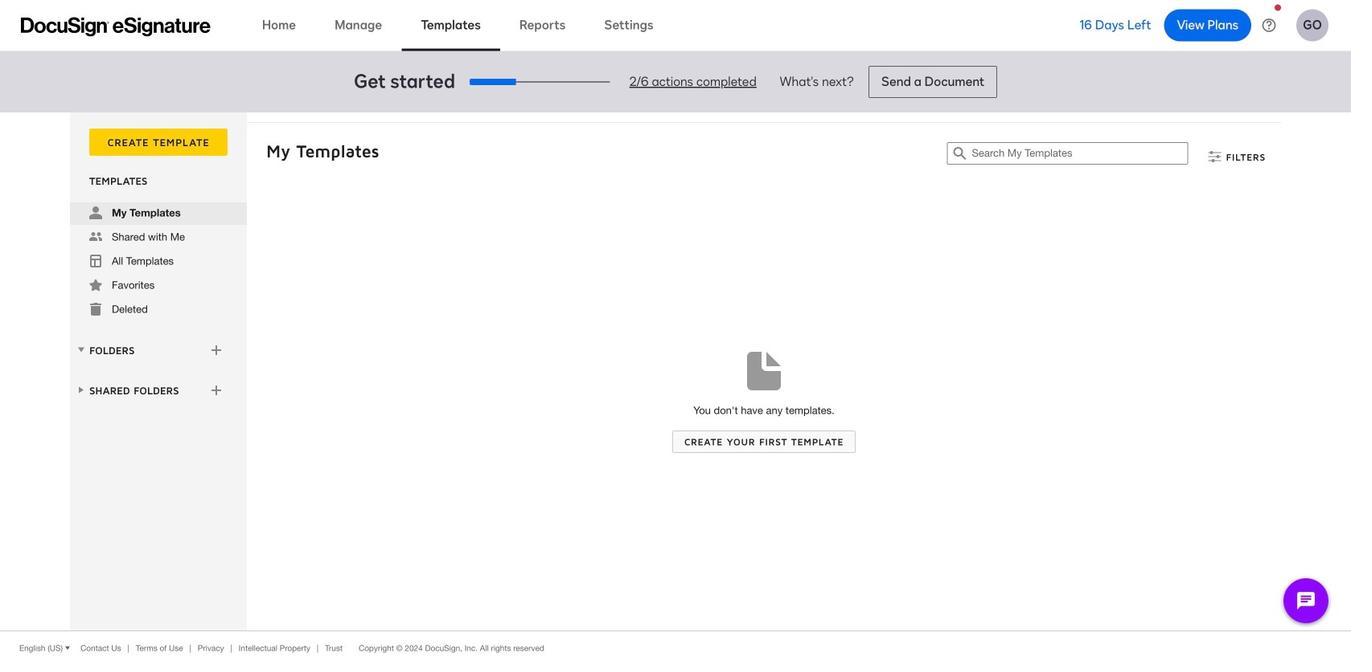 Task type: locate. For each thing, give the bounding box(es) containing it.
star filled image
[[89, 279, 102, 292]]

secondary navigation region
[[70, 113, 1285, 631]]

docusign esignature image
[[21, 17, 211, 37]]

templates image
[[89, 255, 102, 268]]



Task type: describe. For each thing, give the bounding box(es) containing it.
more info region
[[0, 631, 1351, 666]]

shared image
[[89, 231, 102, 244]]

view shared folders image
[[75, 384, 88, 397]]

Search My Templates text field
[[972, 143, 1187, 164]]

trash image
[[89, 303, 102, 316]]

user image
[[89, 207, 102, 220]]

view folders image
[[75, 344, 88, 357]]



